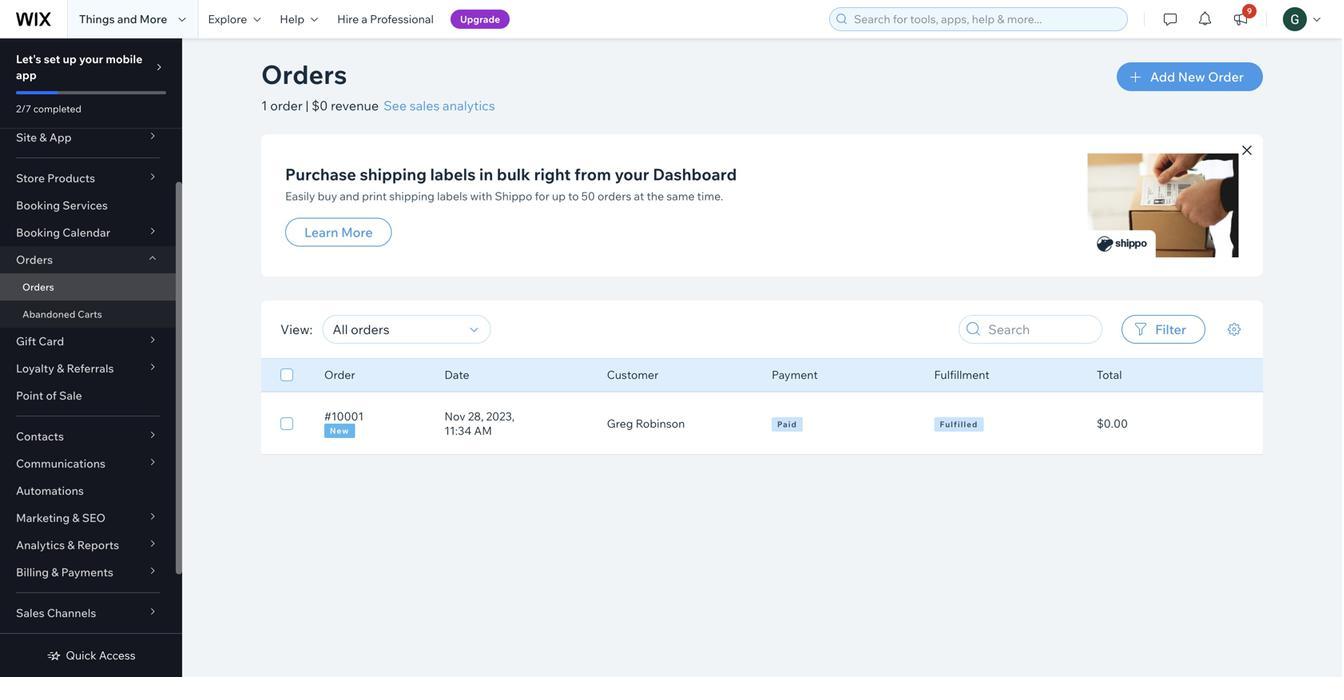 Task type: vqa. For each thing, say whether or not it's contained in the screenshot.
the general-section element
no



Task type: locate. For each thing, give the bounding box(es) containing it.
Unsaved view field
[[328, 316, 466, 343]]

0 horizontal spatial more
[[140, 12, 167, 26]]

0 vertical spatial your
[[79, 52, 103, 66]]

add
[[1151, 69, 1176, 85]]

11:34
[[445, 424, 472, 438]]

orders
[[261, 58, 347, 90], [16, 253, 53, 267], [22, 281, 54, 293]]

1 booking from the top
[[16, 198, 60, 212]]

9
[[1248, 6, 1253, 16]]

orders up abandoned
[[22, 281, 54, 293]]

1 horizontal spatial order
[[1209, 69, 1245, 85]]

explore
[[208, 12, 247, 26]]

None checkbox
[[281, 365, 293, 384], [281, 414, 293, 433], [281, 365, 293, 384], [281, 414, 293, 433]]

up inside let's set up your mobile app
[[63, 52, 77, 66]]

orders button
[[0, 246, 176, 273]]

0 horizontal spatial your
[[79, 52, 103, 66]]

products
[[47, 171, 95, 185]]

1 vertical spatial your
[[615, 164, 650, 184]]

1 horizontal spatial and
[[340, 189, 360, 203]]

hire a professional
[[337, 12, 434, 26]]

billing & payments button
[[0, 559, 176, 586]]

1 vertical spatial shipping
[[390, 189, 435, 203]]

store products
[[16, 171, 95, 185]]

orders for orders dropdown button
[[16, 253, 53, 267]]

more up mobile at the left top of the page
[[140, 12, 167, 26]]

orders inside the 'orders' link
[[22, 281, 54, 293]]

fulfillment
[[935, 368, 990, 382]]

sales channels
[[16, 606, 96, 620]]

1 horizontal spatial your
[[615, 164, 650, 184]]

new for add
[[1179, 69, 1206, 85]]

hire
[[337, 12, 359, 26]]

analytics & reports
[[16, 538, 119, 552]]

order
[[1209, 69, 1245, 85], [324, 368, 355, 382]]

0 vertical spatial order
[[1209, 69, 1245, 85]]

booking calendar button
[[0, 219, 176, 246]]

0 vertical spatial up
[[63, 52, 77, 66]]

nov 28, 2023, 11:34 am
[[445, 409, 515, 438]]

new inside button
[[1179, 69, 1206, 85]]

booking inside booking calendar dropdown button
[[16, 225, 60, 239]]

& right billing
[[51, 565, 59, 579]]

purchase  shipping labels in bulk right from your dashboard image
[[1088, 153, 1240, 257]]

seo
[[82, 511, 106, 525]]

1 vertical spatial new
[[330, 426, 350, 436]]

1 horizontal spatial new
[[1179, 69, 1206, 85]]

add new order button
[[1117, 62, 1264, 91]]

1 vertical spatial more
[[341, 224, 373, 240]]

0 vertical spatial labels
[[430, 164, 476, 184]]

with
[[470, 189, 493, 203]]

labels left in
[[430, 164, 476, 184]]

orders inside orders dropdown button
[[16, 253, 53, 267]]

booking calendar
[[16, 225, 110, 239]]

0 vertical spatial shipping
[[360, 164, 427, 184]]

28,
[[468, 409, 484, 423]]

up right the set
[[63, 52, 77, 66]]

& right the site
[[39, 130, 47, 144]]

for
[[535, 189, 550, 203]]

analytics
[[443, 98, 495, 114]]

and right buy at the left top of the page
[[340, 189, 360, 203]]

marketing
[[16, 511, 70, 525]]

1 vertical spatial orders
[[16, 253, 53, 267]]

up left the to
[[552, 189, 566, 203]]

payment
[[772, 368, 818, 382]]

& left seo
[[72, 511, 80, 525]]

Search for tools, apps, help & more... field
[[850, 8, 1123, 30]]

1 vertical spatial booking
[[16, 225, 60, 239]]

50
[[582, 189, 595, 203]]

booking for booking services
[[16, 198, 60, 212]]

abandoned
[[22, 308, 76, 320]]

orders down booking calendar
[[16, 253, 53, 267]]

more right learn
[[341, 224, 373, 240]]

labels left with
[[437, 189, 468, 203]]

0 vertical spatial new
[[1179, 69, 1206, 85]]

0 horizontal spatial up
[[63, 52, 77, 66]]

1 vertical spatial up
[[552, 189, 566, 203]]

orders up |
[[261, 58, 347, 90]]

buy
[[318, 189, 337, 203]]

& right loyalty
[[57, 361, 64, 375]]

booking
[[16, 198, 60, 212], [16, 225, 60, 239]]

your up at
[[615, 164, 650, 184]]

0 vertical spatial booking
[[16, 198, 60, 212]]

communications button
[[0, 450, 176, 477]]

new right add
[[1179, 69, 1206, 85]]

professional
[[370, 12, 434, 26]]

$0.00
[[1097, 416, 1129, 430]]

#10001
[[324, 409, 364, 423]]

2 booking from the top
[[16, 225, 60, 239]]

total
[[1097, 368, 1123, 382]]

your left mobile at the left top of the page
[[79, 52, 103, 66]]

1 horizontal spatial up
[[552, 189, 566, 203]]

things and more
[[79, 12, 167, 26]]

paid
[[778, 419, 798, 429]]

learn
[[305, 224, 339, 240]]

1 vertical spatial order
[[324, 368, 355, 382]]

0 vertical spatial orders
[[261, 58, 347, 90]]

app
[[16, 68, 37, 82]]

card
[[39, 334, 64, 348]]

mobile
[[106, 52, 143, 66]]

shipping right print
[[390, 189, 435, 203]]

booking inside booking services link
[[16, 198, 60, 212]]

carts
[[78, 308, 102, 320]]

new
[[1179, 69, 1206, 85], [330, 426, 350, 436]]

up
[[63, 52, 77, 66], [552, 189, 566, 203]]

abandoned carts link
[[0, 301, 176, 328]]

order up #10001
[[324, 368, 355, 382]]

of
[[46, 388, 57, 402]]

2 vertical spatial orders
[[22, 281, 54, 293]]

new down #10001
[[330, 426, 350, 436]]

order down 9 button
[[1209, 69, 1245, 85]]

automations link
[[0, 477, 176, 504]]

2/7
[[16, 103, 31, 115]]

your inside let's set up your mobile app
[[79, 52, 103, 66]]

sidebar element
[[0, 38, 182, 677]]

point of sale
[[16, 388, 82, 402]]

shipping up print
[[360, 164, 427, 184]]

new inside #10001 new
[[330, 426, 350, 436]]

reports
[[77, 538, 119, 552]]

0 horizontal spatial and
[[117, 12, 137, 26]]

1 vertical spatial and
[[340, 189, 360, 203]]

up inside purchase  shipping labels in bulk right from your dashboard easily buy and print shipping labels with shippo for up to 50 orders at the same time.
[[552, 189, 566, 203]]

see sales analytics button
[[384, 96, 495, 115]]

calendar
[[63, 225, 110, 239]]

from
[[575, 164, 611, 184]]

help
[[280, 12, 305, 26]]

2/7 completed
[[16, 103, 81, 115]]

& left reports
[[67, 538, 75, 552]]

services
[[63, 198, 108, 212]]

marketing & seo
[[16, 511, 106, 525]]

orders 1 order | $0 revenue see sales analytics
[[261, 58, 495, 114]]

booking down store
[[16, 198, 60, 212]]

at
[[634, 189, 645, 203]]

analytics & reports button
[[0, 532, 176, 559]]

robinson
[[636, 416, 685, 430]]

booking down booking services
[[16, 225, 60, 239]]

0 horizontal spatial new
[[330, 426, 350, 436]]

and right the things
[[117, 12, 137, 26]]

1 vertical spatial labels
[[437, 189, 468, 203]]

paid link
[[772, 416, 916, 431]]

order inside button
[[1209, 69, 1245, 85]]

0 vertical spatial and
[[117, 12, 137, 26]]

nov 28, 2023, 11:34 am link
[[445, 409, 588, 438]]



Task type: describe. For each thing, give the bounding box(es) containing it.
0 vertical spatial more
[[140, 12, 167, 26]]

let's
[[16, 52, 41, 66]]

loyalty & referrals
[[16, 361, 114, 375]]

set
[[44, 52, 60, 66]]

completed
[[33, 103, 81, 115]]

greg robinson
[[607, 416, 685, 430]]

& for site
[[39, 130, 47, 144]]

site & app button
[[0, 124, 176, 151]]

9 button
[[1224, 0, 1259, 38]]

let's set up your mobile app
[[16, 52, 143, 82]]

channels
[[47, 606, 96, 620]]

& for loyalty
[[57, 361, 64, 375]]

#10001 new
[[324, 409, 364, 436]]

sales
[[16, 606, 45, 620]]

easily
[[285, 189, 315, 203]]

& for billing
[[51, 565, 59, 579]]

orders link
[[0, 273, 176, 301]]

see
[[384, 98, 407, 114]]

orders
[[598, 189, 632, 203]]

in
[[480, 164, 494, 184]]

point of sale link
[[0, 382, 176, 409]]

$0.00 link
[[1097, 416, 1129, 431]]

revenue
[[331, 98, 379, 114]]

referrals
[[67, 361, 114, 375]]

upgrade
[[460, 13, 501, 25]]

print
[[362, 189, 387, 203]]

booking for booking calendar
[[16, 225, 60, 239]]

fulfilled
[[940, 419, 979, 429]]

things
[[79, 12, 115, 26]]

2023,
[[486, 409, 515, 423]]

learn more link
[[285, 218, 392, 246]]

abandoned carts
[[22, 308, 102, 320]]

bulk
[[497, 164, 531, 184]]

help button
[[270, 0, 328, 38]]

gift card
[[16, 334, 64, 348]]

app
[[49, 130, 72, 144]]

billing
[[16, 565, 49, 579]]

new for #10001
[[330, 426, 350, 436]]

quick access button
[[47, 648, 136, 663]]

analytics
[[16, 538, 65, 552]]

shippo
[[495, 189, 533, 203]]

upgrade button
[[451, 10, 510, 29]]

and inside purchase  shipping labels in bulk right from your dashboard easily buy and print shipping labels with shippo for up to 50 orders at the same time.
[[340, 189, 360, 203]]

payments
[[61, 565, 113, 579]]

fulfilled link
[[935, 416, 1078, 431]]

hire a professional link
[[328, 0, 444, 38]]

booking services link
[[0, 192, 176, 219]]

am
[[474, 424, 492, 438]]

date
[[445, 368, 470, 382]]

contacts
[[16, 429, 64, 443]]

|
[[306, 98, 309, 114]]

site & app
[[16, 130, 72, 144]]

add new order
[[1151, 69, 1245, 85]]

learn more
[[305, 224, 373, 240]]

nov
[[445, 409, 466, 423]]

booking services
[[16, 198, 108, 212]]

purchase  shipping labels in bulk right from your dashboard easily buy and print shipping labels with shippo for up to 50 orders at the same time.
[[285, 164, 737, 203]]

store products button
[[0, 165, 176, 192]]

& for analytics
[[67, 538, 75, 552]]

store
[[16, 171, 45, 185]]

& for marketing
[[72, 511, 80, 525]]

gift
[[16, 334, 36, 348]]

orders inside the orders 1 order | $0 revenue see sales analytics
[[261, 58, 347, 90]]

$0
[[312, 98, 328, 114]]

marketing & seo button
[[0, 504, 176, 532]]

customer
[[607, 368, 659, 382]]

1 horizontal spatial more
[[341, 224, 373, 240]]

loyalty & referrals button
[[0, 355, 176, 382]]

dashboard
[[653, 164, 737, 184]]

your inside purchase  shipping labels in bulk right from your dashboard easily buy and print shipping labels with shippo for up to 50 orders at the same time.
[[615, 164, 650, 184]]

greg robinson link
[[607, 416, 753, 431]]

1
[[261, 98, 268, 114]]

orders for the 'orders' link
[[22, 281, 54, 293]]

a
[[362, 12, 368, 26]]

sale
[[59, 388, 82, 402]]

access
[[99, 648, 136, 662]]

filter button
[[1122, 315, 1206, 344]]

quick
[[66, 648, 96, 662]]

contacts button
[[0, 423, 176, 450]]

quick access
[[66, 648, 136, 662]]

0 horizontal spatial order
[[324, 368, 355, 382]]

Search field
[[984, 316, 1098, 343]]

same
[[667, 189, 695, 203]]

the
[[647, 189, 664, 203]]

sales channels button
[[0, 600, 176, 627]]



